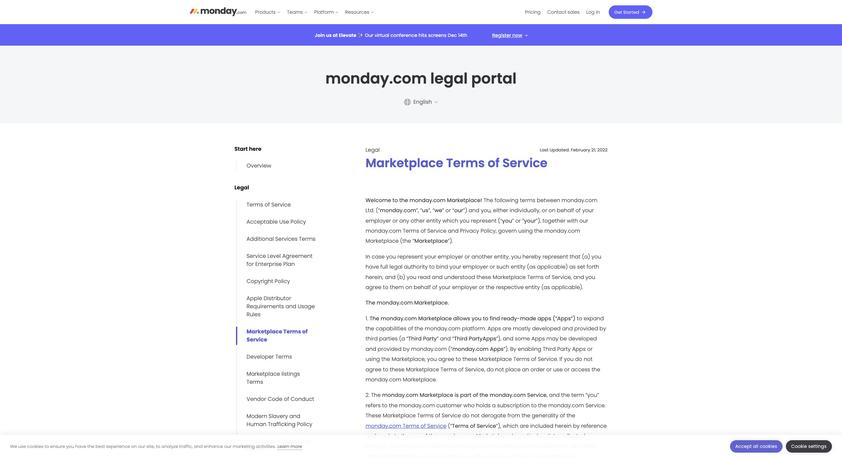 Task type: vqa. For each thing, say whether or not it's contained in the screenshot.
Modern Slavery and Human Trafficking Policy link in the left bottom of the page
yes



Task type: describe. For each thing, give the bounding box(es) containing it.
included
[[531, 423, 554, 431]]

dec
[[448, 32, 457, 39]]

analyze
[[162, 444, 178, 450]]

1 vertical spatial do
[[487, 366, 494, 374]]

authority
[[404, 263, 428, 271]]

the inside "), together with our monday.com terms of service and privacy policy, govern using the monday.com marketplace (the "
[[535, 227, 543, 235]]

vendor
[[247, 396, 266, 404]]

slavery
[[269, 413, 288, 421]]

in inside "), which are included herein by reference and apply to the use of the monday.com marketplace. in particular, data collected through your interaction with the monday.com marketplace or received from any third party are handled by us in accordance with our
[[512, 433, 517, 441]]

full
[[381, 263, 388, 271]]

0 horizontal spatial are
[[381, 453, 390, 459]]

your inside ") and you, either individually, or on behalf of your employer or any other entity which you represent ("
[[583, 207, 594, 215]]

by inside 'to expand the capabilities of the monday.com platform. apps are mostly developed and provided by third parties (a "'
[[600, 325, 607, 333]]

and down third
[[366, 346, 377, 354]]

ltd.
[[366, 207, 375, 215]]

customer
[[437, 402, 462, 410]]

marketplace. inside "), which are included herein by reference and apply to the use of the monday.com marketplace. in particular, data collected through your interaction with the monday.com marketplace or received from any third party are handled by us in accordance with our
[[477, 433, 511, 441]]

enabling
[[518, 346, 542, 354]]

or right the order at the bottom right
[[547, 366, 552, 374]]

1 vertical spatial not
[[496, 366, 504, 374]]

the up holds
[[480, 392, 489, 400]]

applicable)
[[538, 263, 568, 271]]

respective
[[496, 284, 524, 292]]

order
[[531, 366, 545, 374]]

by down interaction
[[415, 453, 422, 459]]

provided inside "), and some apps may be developed and provided by monday.com ("
[[378, 346, 402, 354]]

the right access
[[592, 366, 601, 374]]

or left such on the bottom
[[490, 263, 495, 271]]

21,
[[592, 147, 597, 153]]

herein;
[[366, 274, 384, 281]]

developed inside "), and some apps may be developed and provided by monday.com ("
[[569, 336, 598, 343]]

of inside "), which are included herein by reference and apply to the use of the monday.com marketplace. in particular, data collected through your interaction with the monday.com marketplace or received from any third party are handled by us in accordance with our
[[423, 433, 428, 441]]

0 vertical spatial "
[[443, 207, 444, 215]]

term
[[572, 392, 585, 400]]

apps inside "), and some apps may be developed and provided by monday.com ("
[[532, 336, 545, 343]]

through
[[366, 443, 387, 451]]

and inside , and the term "you" refers to the monday.com customer who holds a subscription to the monday.com service. these marketplace terms of service do not derogate from the generality of the monday.com terms of service (" terms of service
[[550, 392, 560, 400]]

us inside "), which are included herein by reference and apply to the use of the monday.com marketplace. in particular, data collected through your interaction with the monday.com marketplace or received from any third party are handled by us in accordance with our
[[423, 453, 429, 459]]

2 vertical spatial entity
[[526, 284, 540, 292]]

0 horizontal spatial ").
[[448, 238, 453, 245]]

elevate
[[339, 32, 357, 39]]

2. the monday.com marketplace is part of the monday.com service
[[366, 392, 547, 400]]

in case you represent your employer or another entity, you hereby represent that (a) you have full legal authority to bind your employer or such entity (as applicable) as set forth herein; and (b) you read and understood these marketplace terms of service, and you agree to them on behalf of your employer or the respective entity (as applicable).
[[366, 253, 602, 292]]

service level agreement for enterprise plan
[[247, 253, 313, 268]]

the down parties
[[382, 356, 390, 364]]

1 vertical spatial agree
[[439, 356, 455, 364]]

the inside the following terms between monday.com ltd. ("
[[484, 197, 494, 204]]

you up full
[[387, 253, 396, 261]]

and left (b)
[[385, 274, 396, 281]]

"). inside '"). by enabling third party apps or using the marketplace, you agree to these marketplace terms of service. if you do not agree to these marketplace terms of service, do not place an order or use or access the monday.com marketplace.'
[[504, 346, 509, 354]]

you down forth
[[586, 274, 596, 281]]

platform link
[[311, 7, 342, 18]]

policy inside acceptable use policy link
[[291, 218, 306, 226]]

1 vertical spatial entity
[[511, 263, 526, 271]]

products link
[[252, 7, 284, 18]]

pricing link
[[522, 7, 544, 18]]

the up herein
[[567, 413, 576, 420]]

modern slavery and human trafficking policy link
[[236, 412, 320, 430]]

individually,
[[510, 207, 541, 215]]

you right marketplace, in the bottom of the page
[[427, 356, 437, 364]]

third party " and " third partyapps
[[409, 336, 497, 343]]

that
[[570, 253, 581, 261]]

capabilities
[[376, 325, 407, 333]]

screens
[[429, 32, 447, 39]]

ensure
[[50, 444, 65, 450]]

conference
[[391, 32, 418, 39]]

and right the traffic, on the bottom of the page
[[194, 444, 203, 450]]

use
[[280, 218, 289, 226]]

"), for together
[[537, 217, 542, 225]]

following
[[495, 197, 519, 204]]

employer down another
[[463, 263, 489, 271]]

(" inside "), and some apps may be developed and provided by monday.com ("
[[449, 346, 453, 354]]

apple distributor requirements and usage rules
[[247, 295, 315, 319]]

copyright
[[247, 278, 273, 286]]

apply
[[378, 433, 393, 441]]

") and you, either individually, or on behalf of your employer or any other entity which you represent ("
[[366, 207, 594, 225]]

the inside dialog
[[87, 444, 94, 450]]

log in
[[587, 9, 600, 15]]

main element
[[252, 0, 653, 24]]

employer inside ") and you, either individually, or on behalf of your employer or any other entity which you represent ("
[[366, 217, 391, 225]]

to right refers
[[382, 402, 388, 410]]

by up the collected
[[574, 423, 580, 431]]

you up govern
[[503, 217, 513, 225]]

the up third
[[366, 325, 375, 333]]

service inside service level agreement for enterprise plan
[[247, 253, 266, 260]]

you " or " your
[[503, 217, 537, 225]]

the down subscription
[[522, 413, 531, 420]]

have inside dialog
[[75, 444, 86, 450]]

your inside "), which are included herein by reference and apply to the use of the monday.com marketplace. in particular, data collected through your interaction with the monday.com marketplace or received from any third party are handled by us in accordance with our
[[389, 443, 400, 451]]

1 vertical spatial "
[[513, 217, 514, 225]]

0 horizontal spatial legal
[[235, 184, 249, 192]]

marketplace inside , and the term "you" refers to the monday.com customer who holds a subscription to the monday.com service. these marketplace terms of service do not derogate from the generality of the monday.com terms of service (" terms of service
[[383, 413, 416, 420]]

on inside ") and you, either individually, or on behalf of your employer or any other entity which you represent ("
[[549, 207, 556, 215]]

monday.com reporting hotline link
[[236, 437, 320, 455]]

("apps")
[[553, 315, 576, 323]]

use inside '"). by enabling third party apps or using the marketplace, you agree to these marketplace terms of service. if you do not agree to these marketplace terms of service, do not place an order or use or access the monday.com marketplace.'
[[554, 366, 563, 374]]

plan
[[284, 261, 295, 268]]

employer down understood
[[453, 284, 478, 292]]

0 horizontal spatial (as
[[527, 263, 536, 271]]

entity,
[[494, 253, 510, 261]]

as
[[570, 263, 576, 271]]

2 vertical spatial agree
[[366, 366, 382, 374]]

the down monday.com terms of service link
[[401, 433, 410, 441]]

have inside 'in case you represent your employer or another entity, you hereby represent that (a) you have full legal authority to bind your employer or such entity (as applicable) as set forth herein; and (b) you read and understood these marketplace terms of service, and you agree to them on behalf of your employer or the respective entity (as applicable).'
[[366, 263, 379, 271]]

monday.com inside monday.com reporting hotline
[[247, 438, 283, 446]]

experience
[[106, 444, 130, 450]]

together
[[543, 217, 566, 225]]

platform
[[315, 9, 334, 15]]

the up accordance
[[444, 443, 453, 451]]

you right ensure on the left
[[66, 444, 74, 450]]

all
[[754, 444, 759, 451]]

monday.com terms of service link
[[366, 423, 447, 431]]

service. for party
[[538, 356, 558, 364]]

and down 1. the monday.com marketplace allows you to find ready-made apps ("apps") at the bottom
[[441, 336, 451, 343]]

which inside "), which are included herein by reference and apply to the use of the monday.com marketplace. in particular, data collected through your interaction with the monday.com marketplace or received from any third party are handled by us in accordance with our
[[503, 423, 519, 431]]

code
[[268, 396, 283, 404]]

agree inside 'in case you represent your employer or another entity, you hereby represent that (a) you have full legal authority to bind your employer or such entity (as applicable) as set forth herein; and (b) you read and understood these marketplace terms of service, and you agree to them on behalf of your employer or the respective entity (as applicable).'
[[366, 284, 382, 292]]

1 ", from the left
[[416, 207, 419, 215]]

list containing products
[[252, 0, 378, 24]]

or left other
[[393, 217, 398, 225]]

or left access
[[565, 366, 570, 374]]

" inside 'to expand the capabilities of the monday.com platform. apps are mostly developed and provided by third parties (a "'
[[407, 336, 409, 343]]

2 horizontal spatial do
[[576, 356, 583, 364]]

any inside "), which are included herein by reference and apply to the use of the monday.com marketplace. in particular, data collected through your interaction with the monday.com marketplace or received from any third party are handled by us in accordance with our
[[572, 443, 582, 451]]

1 vertical spatial (as
[[542, 284, 551, 292]]

to right site,
[[156, 444, 160, 450]]

you right if at bottom right
[[564, 356, 574, 364]]

enhance
[[204, 444, 223, 450]]

received
[[533, 443, 556, 451]]

" inside "), together with our monday.com terms of service and privacy policy, govern using the monday.com marketplace (the "
[[413, 238, 415, 245]]

service level agreement for enterprise plan link
[[236, 252, 320, 270]]

register
[[493, 32, 512, 39]]

"), which are included herein by reference and apply to the use of the monday.com marketplace. in particular, data collected through your interaction with the monday.com marketplace or received from any third party are handled by us in accordance with our
[[366, 423, 607, 459]]

monday.com inside "), and some apps may be developed and provided by monday.com ("
[[411, 346, 447, 354]]

or inside "), which are included herein by reference and apply to the use of the monday.com marketplace. in particular, data collected through your interaction with the monday.com marketplace or received from any third party are handled by us in accordance with our
[[526, 443, 532, 451]]

be
[[560, 336, 567, 343]]

(" inside the following terms between monday.com ltd. ("
[[376, 207, 380, 215]]

or left respective
[[479, 284, 485, 292]]

or left another
[[465, 253, 470, 261]]

the up 1.
[[366, 300, 376, 307]]

requirements
[[247, 303, 284, 311]]

terms of service
[[247, 201, 291, 209]]

with inside "), together with our monday.com terms of service and privacy policy, govern using the monday.com marketplace (the "
[[567, 217, 578, 225]]

conduct
[[291, 396, 314, 404]]

")
[[464, 207, 468, 215]]

legal inside 'in case you represent your employer or another entity, you hereby represent that (a) you have full legal authority to bind your employer or such entity (as applicable) as set forth herein; and (b) you read and understood these marketplace terms of service, and you agree to them on behalf of your employer or the respective entity (as applicable).'
[[390, 263, 403, 271]]

terms inside marketplace listings terms
[[247, 379, 263, 386]]

to down 'third party " and " third partyapps'
[[456, 356, 462, 364]]

herein
[[555, 423, 572, 431]]

by
[[511, 346, 517, 354]]

them
[[390, 284, 404, 292]]

marketplace. inside '"). by enabling third party apps or using the marketplace, you agree to these marketplace terms of service. if you do not agree to these marketplace terms of service, do not place an order or use or access the monday.com marketplace.'
[[403, 377, 437, 384]]

1 vertical spatial marketplace terms of service
[[247, 328, 308, 344]]

the left term
[[562, 392, 570, 400]]

0 vertical spatial legal
[[366, 146, 380, 154]]

to up "generality"
[[532, 402, 537, 410]]

apps inside '"). by enabling third party apps or using the marketplace, you agree to these marketplace terms of service. if you do not agree to these marketplace terms of service, do not place an order or use or access the monday.com marketplace.'
[[573, 346, 586, 354]]

and up by
[[503, 336, 514, 343]]

the following terms between monday.com ltd. ("
[[366, 197, 598, 215]]

the right refers
[[389, 402, 398, 410]]

the up the monday.com ", " us ", " we " or " our
[[400, 197, 408, 204]]

ready-
[[502, 315, 520, 323]]

0 horizontal spatial represent
[[398, 253, 423, 261]]

monday.com legal portal
[[326, 68, 517, 89]]

acceptable use policy
[[247, 218, 306, 226]]

1 vertical spatial us
[[423, 207, 429, 215]]

now
[[513, 32, 523, 39]]

policy inside copyright policy link
[[275, 278, 290, 286]]

, and the term "you" refers to the monday.com customer who holds a subscription to the monday.com service. these marketplace terms of service do not derogate from the generality of the monday.com terms of service (" terms of service
[[366, 392, 606, 431]]

you right (a)
[[592, 253, 602, 261]]

or down between
[[542, 207, 548, 215]]

other
[[411, 217, 425, 225]]

to expand the capabilities of the monday.com platform. apps are mostly developed and provided by third parties (a "
[[366, 315, 607, 343]]

holds
[[477, 402, 491, 410]]

expand
[[584, 315, 604, 323]]

third down platform.
[[455, 336, 468, 343]]

set
[[578, 263, 586, 271]]

mostly
[[513, 325, 531, 333]]

log in link
[[584, 7, 604, 18]]

2 vertical spatial these
[[390, 366, 405, 374]]

between
[[537, 197, 561, 204]]

1 vertical spatial are
[[520, 423, 529, 431]]

employer up "bind"
[[438, 253, 464, 261]]

the up interaction
[[429, 433, 438, 441]]

dialog containing we use cookies to ensure you have the best experience on our site, to analyze traffic, and enhance our marketing activities.
[[0, 436, 843, 459]]

vendor code of conduct
[[247, 396, 316, 404]]

using inside "), together with our monday.com terms of service and privacy policy, govern using the monday.com marketplace (the "
[[519, 227, 533, 235]]

you up platform.
[[472, 315, 482, 323]]

cookie settings
[[792, 444, 827, 451]]

monday.com ", " us ", " we " or " our
[[380, 207, 464, 215]]

best
[[96, 444, 105, 450]]

which inside ") and you, either individually, or on behalf of your employer or any other entity which you represent ("
[[443, 217, 459, 225]]

these inside 'in case you represent your employer or another entity, you hereby represent that (a) you have full legal authority to bind your employer or such entity (as applicable) as set forth herein; and (b) you read and understood these marketplace terms of service, and you agree to them on behalf of your employer or the respective entity (as applicable).'
[[477, 274, 492, 281]]

2 ", from the left
[[429, 207, 432, 215]]

"), for which
[[497, 423, 502, 431]]

party inside "), which are included herein by reference and apply to the use of the monday.com marketplace. in particular, data collected through your interaction with the monday.com marketplace or received from any third party are handled by us in accordance with our
[[366, 453, 379, 459]]

policy,
[[481, 227, 497, 235]]

entity inside ") and you, either individually, or on behalf of your employer or any other entity which you represent ("
[[427, 217, 441, 225]]



Task type: locate. For each thing, give the bounding box(es) containing it.
and down set
[[574, 274, 585, 281]]

"). left by
[[504, 346, 509, 354]]

0 horizontal spatial developed
[[533, 325, 561, 333]]

from inside "), which are included herein by reference and apply to the use of the monday.com marketplace. in particular, data collected through your interaction with the monday.com marketplace or received from any third party are handled by us in accordance with our
[[558, 443, 571, 451]]

2 horizontal spatial not
[[584, 356, 593, 364]]

understood
[[445, 274, 475, 281]]

0 horizontal spatial any
[[400, 217, 410, 225]]

1 horizontal spatial in
[[512, 433, 517, 441]]

for
[[247, 261, 254, 268]]

entity right such on the bottom
[[511, 263, 526, 271]]

contact sales
[[548, 9, 580, 15]]

service. for "you"
[[586, 402, 606, 410]]

and right , at right
[[550, 392, 560, 400]]

0 vertical spatial any
[[400, 217, 410, 225]]

on right them
[[406, 284, 413, 292]]

data
[[547, 433, 559, 441]]

hits
[[419, 32, 427, 39]]

our inside "), which are included herein by reference and apply to the use of the monday.com marketplace. in particular, data collected through your interaction with the monday.com marketplace or received from any third party are handled by us in accordance with our
[[484, 453, 492, 459]]

join
[[315, 32, 325, 39]]

1 horizontal spatial party
[[423, 336, 437, 343]]

use inside dialog
[[18, 444, 26, 450]]

"), down derogate
[[497, 423, 502, 431]]

1 vertical spatial use
[[412, 433, 421, 441]]

and inside the modern slavery and human trafficking policy
[[290, 413, 301, 421]]

terms inside 'in case you represent your employer or another entity, you hereby represent that (a) you have full legal authority to bind your employer or such entity (as applicable) as set forth herein; and (b) you read and understood these marketplace terms of service, and you agree to them on behalf of your employer or the respective entity (as applicable).'
[[528, 274, 544, 281]]

to right welcome
[[393, 197, 398, 204]]

not down who
[[471, 413, 480, 420]]

to down parties
[[383, 366, 389, 374]]

2 horizontal spatial are
[[520, 423, 529, 431]]

0 horizontal spatial with
[[432, 443, 443, 451]]

marketplace inside "), together with our monday.com terms of service and privacy policy, govern using the monday.com marketplace (the "
[[366, 238, 399, 245]]

monday.com reporting hotline
[[247, 438, 311, 454]]

terms inside "), together with our monday.com terms of service and privacy policy, govern using the monday.com marketplace (the "
[[403, 227, 420, 235]]

0 vertical spatial marketplace.
[[415, 300, 449, 307]]

services
[[276, 235, 298, 243]]

not inside , and the term "you" refers to the monday.com customer who holds a subscription to the monday.com service. these marketplace terms of service do not derogate from the generality of the monday.com terms of service (" terms of service
[[471, 413, 480, 420]]

in inside 'in case you represent your employer or another entity, you hereby represent that (a) you have full legal authority to bind your employer or such entity (as applicable) as set forth herein; and (b) you read and understood these marketplace terms of service, and you agree to them on behalf of your employer or the respective entity (as applicable).'
[[366, 253, 371, 261]]

2 vertical spatial "
[[437, 336, 439, 343]]

to left find
[[483, 315, 489, 323]]

0 horizontal spatial cookies
[[27, 444, 43, 450]]

0 horizontal spatial in
[[366, 253, 371, 261]]

1 vertical spatial these
[[463, 356, 478, 364]]

by down expand
[[600, 325, 607, 333]]

developer terms
[[247, 353, 292, 361]]

policy inside the modern slavery and human trafficking policy
[[297, 421, 313, 429]]

represent
[[471, 217, 497, 225], [398, 253, 423, 261], [543, 253, 569, 261]]

distributor
[[264, 295, 291, 303]]

0 vertical spatial are
[[503, 325, 512, 333]]

1 horizontal spatial any
[[572, 443, 582, 451]]

or
[[446, 207, 451, 215], [542, 207, 548, 215], [393, 217, 398, 225], [516, 217, 521, 225], [465, 253, 470, 261], [490, 263, 495, 271], [479, 284, 485, 292], [588, 346, 593, 354], [547, 366, 552, 374], [565, 366, 570, 374], [526, 443, 532, 451]]

additional services terms
[[247, 235, 316, 243]]

employer down ltd.
[[366, 217, 391, 225]]

our inside "), together with our monday.com terms of service and privacy policy, govern using the monday.com marketplace (the "
[[580, 217, 589, 225]]

service. inside , and the term "you" refers to the monday.com customer who holds a subscription to the monday.com service. these marketplace terms of service do not derogate from the generality of the monday.com terms of service (" terms of service
[[586, 402, 606, 410]]

", up other
[[416, 207, 419, 215]]

(" down either
[[499, 217, 503, 225]]

and inside 'to expand the capabilities of the monday.com platform. apps are mostly developed and provided by third parties (a "'
[[563, 325, 573, 333]]

and inside "), which are included herein by reference and apply to the use of the monday.com marketplace. in particular, data collected through your interaction with the monday.com marketplace or received from any third party are handled by us in accordance with our
[[366, 433, 377, 441]]

do down who
[[463, 413, 470, 420]]

our
[[365, 32, 374, 39]]

marketplace inside "), which are included herein by reference and apply to the use of the monday.com marketplace. in particular, data collected through your interaction with the monday.com marketplace or received from any third party are handled by us in accordance with our
[[492, 443, 525, 451]]

these
[[366, 413, 382, 420]]

0 horizontal spatial on
[[131, 444, 137, 450]]

with
[[567, 217, 578, 225], [432, 443, 443, 451], [471, 453, 482, 459]]

behalf up together
[[558, 207, 575, 215]]

"), inside "), together with our monday.com terms of service and privacy policy, govern using the monday.com marketplace (the "
[[537, 217, 542, 225]]

represent up applicable)
[[543, 253, 569, 261]]

2022
[[598, 147, 608, 153]]

service, inside '"). by enabling third party apps or using the marketplace, you agree to these marketplace terms of service. if you do not agree to these marketplace terms of service, do not place an order or use or access the monday.com marketplace.'
[[465, 366, 486, 374]]

and inside ") and you, either individually, or on behalf of your employer or any other entity which you represent ("
[[469, 207, 480, 215]]

developed
[[533, 325, 561, 333], [569, 336, 598, 343]]

party down through
[[366, 453, 379, 459]]

party down be
[[558, 346, 571, 354]]

0 vertical spatial entity
[[427, 217, 441, 225]]

"), and some apps may be developed and provided by monday.com ("
[[366, 336, 598, 354]]

1 horizontal spatial service.
[[586, 402, 606, 410]]

we
[[435, 207, 443, 215]]

2 horizontal spatial represent
[[543, 253, 569, 261]]

govern
[[499, 227, 517, 235]]

start
[[235, 145, 248, 153]]

0 vertical spatial "),
[[537, 217, 542, 225]]

0 vertical spatial service,
[[552, 274, 572, 281]]

2 vertical spatial use
[[18, 444, 26, 450]]

on right experience
[[131, 444, 137, 450]]

0 vertical spatial (as
[[527, 263, 536, 271]]

welcome
[[366, 197, 391, 204]]

represent up "authority" at bottom
[[398, 253, 423, 261]]

2 vertical spatial with
[[471, 453, 482, 459]]

apps left by
[[490, 346, 504, 354]]

1 vertical spatial which
[[503, 423, 519, 431]]

are down through
[[381, 453, 390, 459]]

subscription
[[498, 402, 530, 410]]

policy up distributor
[[275, 278, 290, 286]]

1 vertical spatial legal
[[235, 184, 249, 192]]

0 vertical spatial service.
[[538, 356, 558, 364]]

0 vertical spatial have
[[366, 263, 379, 271]]

1 vertical spatial from
[[558, 443, 571, 451]]

1 horizontal spatial (as
[[542, 284, 551, 292]]

"), inside "), which are included herein by reference and apply to the use of the monday.com marketplace. in particular, data collected through your interaction with the monday.com marketplace or received from any third party are handled by us in accordance with our
[[497, 423, 502, 431]]

1 vertical spatial provided
[[378, 346, 402, 354]]

service. down "you"
[[586, 402, 606, 410]]

2 vertical spatial policy
[[297, 421, 313, 429]]

to inside 'to expand the capabilities of the monday.com platform. apps are mostly developed and provided by third parties (a "'
[[577, 315, 583, 323]]

the left respective
[[486, 284, 495, 292]]

developed inside 'to expand the capabilities of the monday.com platform. apps are mostly developed and provided by third parties (a "'
[[533, 325, 561, 333]]

0 vertical spatial using
[[519, 227, 533, 235]]

monday.com logo image
[[190, 4, 247, 18]]

by
[[600, 325, 607, 333], [403, 346, 410, 354], [574, 423, 580, 431], [415, 453, 422, 459]]

with right accordance
[[471, 453, 482, 459]]

any inside ") and you, either individually, or on behalf of your employer or any other entity which you represent ("
[[400, 217, 410, 225]]

list
[[252, 0, 378, 24]]

accept all cookies button
[[731, 441, 783, 454]]

1 horizontal spatial using
[[519, 227, 533, 235]]

from down subscription
[[508, 413, 521, 420]]

behalf inside 'in case you represent your employer or another entity, you hereby represent that (a) you have full legal authority to bind your employer or such entity (as applicable) as set forth herein; and (b) you read and understood these marketplace terms of service, and you agree to them on behalf of your employer or the respective entity (as applicable).'
[[414, 284, 431, 292]]

use up interaction
[[412, 433, 421, 441]]

third inside '"). by enabling third party apps or using the marketplace, you agree to these marketplace terms of service. if you do not agree to these marketplace terms of service, do not place an order or use or access the monday.com marketplace.'
[[543, 346, 556, 354]]

cookie
[[792, 444, 808, 451]]

on up together
[[549, 207, 556, 215]]

using
[[519, 227, 533, 235], [366, 356, 380, 364]]

2 horizontal spatial with
[[567, 217, 578, 225]]

the
[[484, 197, 494, 204], [366, 300, 376, 307], [370, 315, 380, 323], [371, 392, 381, 400]]

or up access
[[588, 346, 593, 354]]

1.
[[366, 315, 368, 323]]

and left usage
[[286, 303, 297, 311]]

in left case
[[366, 253, 371, 261]]

cookies for all
[[760, 444, 778, 451]]

0 horizontal spatial use
[[18, 444, 26, 450]]

by inside "), and some apps may be developed and provided by monday.com ("
[[403, 346, 410, 354]]

the right capabilities
[[415, 325, 424, 333]]

0 vertical spatial these
[[477, 274, 492, 281]]

0 horizontal spatial which
[[443, 217, 459, 225]]

interaction
[[402, 443, 431, 451]]

to left expand
[[577, 315, 583, 323]]

hereby
[[523, 253, 542, 261]]

cookies inside the accept all cookies button
[[760, 444, 778, 451]]

marketplace inside marketplace listings terms
[[247, 371, 280, 378]]

site,
[[147, 444, 155, 450]]

", left we
[[429, 207, 432, 215]]

use inside "), which are included herein by reference and apply to the use of the monday.com marketplace. in particular, data collected through your interaction with the monday.com marketplace or received from any third party are handled by us in accordance with our
[[412, 433, 421, 441]]

are up particular,
[[520, 423, 529, 431]]

made
[[520, 315, 537, 323]]

on inside dialog
[[131, 444, 137, 450]]

monday.com inside 'to expand the capabilities of the monday.com platform. apps are mostly developed and provided by third parties (a "'
[[425, 325, 461, 333]]

a
[[493, 402, 496, 410]]

apps up the enabling
[[532, 336, 545, 343]]

marketplace
[[366, 155, 444, 172], [366, 238, 399, 245], [415, 238, 448, 245], [493, 274, 526, 281], [419, 315, 452, 323], [247, 328, 282, 336], [479, 356, 512, 364], [406, 366, 439, 374], [247, 371, 280, 378], [420, 392, 454, 400], [383, 413, 416, 420], [492, 443, 525, 451]]

to left "bind"
[[430, 263, 435, 271]]

1 vertical spatial legal
[[390, 263, 403, 271]]

1 horizontal spatial are
[[503, 325, 512, 333]]

to left ensure on the left
[[45, 444, 49, 450]]

from inside , and the term "you" refers to the monday.com customer who holds a subscription to the monday.com service. these marketplace terms of service do not derogate from the generality of the monday.com terms of service (" terms of service
[[508, 413, 521, 420]]

or right we
[[446, 207, 451, 215]]

developer
[[247, 353, 274, 361]]

cookies for use
[[27, 444, 43, 450]]

service inside "), together with our monday.com terms of service and privacy policy, govern using the monday.com marketplace (the "
[[428, 227, 447, 235]]

and inside "), together with our monday.com terms of service and privacy policy, govern using the monday.com marketplace (the "
[[448, 227, 459, 235]]

the inside 'in case you represent your employer or another entity, you hereby represent that (a) you have full legal authority to bind your employer or such entity (as applicable) as set forth herein; and (b) you read and understood these marketplace terms of service, and you agree to them on behalf of your employer or the respective entity (as applicable).'
[[486, 284, 495, 292]]

0 horizontal spatial ",
[[416, 207, 419, 215]]

third down the collected
[[584, 443, 597, 451]]

the up you,
[[484, 197, 494, 204]]

accept
[[736, 444, 752, 451]]

here
[[249, 145, 262, 153]]

on inside 'in case you represent your employer or another entity, you hereby represent that (a) you have full legal authority to bind your employer or such entity (as applicable) as set forth herein; and (b) you read and understood these marketplace terms of service, and you agree to them on behalf of your employer or the respective entity (as applicable).'
[[406, 284, 413, 292]]

0 horizontal spatial service.
[[538, 356, 558, 364]]

bind
[[437, 263, 448, 271]]

2 vertical spatial on
[[131, 444, 137, 450]]

marketplace.
[[415, 300, 449, 307], [403, 377, 437, 384], [477, 433, 511, 441]]

developed down apps
[[533, 325, 561, 333]]

1 horizontal spatial ").
[[504, 346, 509, 354]]

(" inside , and the term "you" refers to the monday.com customer who holds a subscription to the monday.com service. these marketplace terms of service do not derogate from the generality of the monday.com terms of service (" terms of service
[[448, 423, 452, 431]]

1 horizontal spatial developed
[[569, 336, 598, 343]]

0 horizontal spatial in
[[431, 453, 435, 459]]

with up accordance
[[432, 443, 443, 451]]

0 vertical spatial do
[[576, 356, 583, 364]]

overview link
[[236, 161, 275, 171]]

are
[[503, 325, 512, 333], [520, 423, 529, 431], [381, 453, 390, 459]]

do left 'place'
[[487, 366, 494, 374]]

"), for and
[[497, 336, 502, 343]]

of inside 'to expand the capabilities of the monday.com platform. apps are mostly developed and provided by third parties (a "'
[[408, 325, 414, 333]]

cookies right the all
[[760, 444, 778, 451]]

the
[[400, 197, 408, 204], [535, 227, 543, 235], [486, 284, 495, 292], [366, 325, 375, 333], [415, 325, 424, 333], [382, 356, 390, 364], [592, 366, 601, 374], [480, 392, 489, 400], [562, 392, 570, 400], [389, 402, 398, 410], [539, 402, 547, 410], [522, 413, 531, 420], [567, 413, 576, 420], [401, 433, 410, 441], [429, 433, 438, 441], [444, 443, 453, 451], [87, 444, 94, 450]]

1 horizontal spatial with
[[471, 453, 482, 459]]

represent inside ") and you, either individually, or on behalf of your employer or any other entity which you represent ("
[[471, 217, 497, 225]]

1 horizontal spatial legal
[[366, 146, 380, 154]]

third
[[409, 336, 422, 343], [455, 336, 468, 343], [543, 346, 556, 354], [584, 443, 597, 451]]

0 vertical spatial from
[[508, 413, 521, 420]]

marketplace ").
[[415, 238, 453, 245]]

the right 2.
[[371, 392, 381, 400]]

monday.com legal portal main content
[[0, 46, 843, 459]]

service, down monday.com apps
[[465, 366, 486, 374]]

the right 1.
[[370, 315, 380, 323]]

2 vertical spatial not
[[471, 413, 480, 420]]

english
[[414, 98, 432, 106]]

and inside apple distributor requirements and usage rules
[[286, 303, 297, 311]]

agree down herein;
[[366, 284, 382, 292]]

monday.com inside '"). by enabling third party apps or using the marketplace, you agree to these marketplace terms of service. if you do not agree to these marketplace terms of service, do not place an order or use or access the monday.com marketplace.'
[[366, 377, 402, 384]]

us
[[326, 32, 332, 39], [423, 207, 429, 215], [423, 453, 429, 459]]

2 vertical spatial are
[[381, 453, 390, 459]]

0 vertical spatial marketplace terms of service
[[366, 155, 548, 172]]

find
[[490, 315, 500, 323]]

register now link
[[493, 32, 528, 39]]

applicable).
[[552, 284, 584, 292]]

contact
[[548, 9, 567, 15]]

in inside "), which are included herein by reference and apply to the use of the monday.com marketplace. in particular, data collected through your interaction with the monday.com marketplace or received from any third party are handled by us in accordance with our
[[431, 453, 435, 459]]

0 vertical spatial provided
[[575, 325, 599, 333]]

2 horizontal spatial on
[[549, 207, 556, 215]]

1 horizontal spatial cookies
[[760, 444, 778, 451]]

monday.com inside the following terms between monday.com ltd. ("
[[562, 197, 598, 204]]

and up through
[[366, 433, 377, 441]]

1 vertical spatial using
[[366, 356, 380, 364]]

reference
[[582, 423, 607, 431]]

0 vertical spatial legal
[[431, 68, 468, 89]]

you down ")
[[460, 217, 470, 225]]

use
[[554, 366, 563, 374], [412, 433, 421, 441], [18, 444, 26, 450]]

"),
[[537, 217, 542, 225], [497, 336, 502, 343], [497, 423, 502, 431]]

of inside ") and you, either individually, or on behalf of your employer or any other entity which you represent ("
[[576, 207, 581, 215]]

teams
[[287, 9, 303, 15]]

1 horizontal spatial ",
[[429, 207, 432, 215]]

start here button
[[235, 145, 262, 153]]

provided inside 'to expand the capabilities of the monday.com platform. apps are mostly developed and provided by third parties (a "'
[[575, 325, 599, 333]]

do up access
[[576, 356, 583, 364]]

2 horizontal spatial "
[[513, 217, 514, 225]]

and down "bind"
[[432, 274, 443, 281]]

2 vertical spatial "),
[[497, 423, 502, 431]]

of inside "), together with our monday.com terms of service and privacy policy, govern using the monday.com marketplace (the "
[[421, 227, 426, 235]]

(as
[[527, 263, 536, 271], [542, 284, 551, 292]]

part
[[461, 392, 472, 400]]

dialog
[[0, 436, 843, 459]]

entity right respective
[[526, 284, 540, 292]]

1 vertical spatial behalf
[[414, 284, 431, 292]]

0 vertical spatial behalf
[[558, 207, 575, 215]]

enterprise
[[256, 261, 282, 268]]

have
[[366, 263, 379, 271], [75, 444, 86, 450]]

you right (b)
[[407, 274, 417, 281]]

refers
[[366, 402, 381, 410]]

to left them
[[383, 284, 389, 292]]

0 vertical spatial in
[[596, 9, 600, 15]]

have up herein;
[[366, 263, 379, 271]]

to inside "), which are included herein by reference and apply to the use of the monday.com marketplace. in particular, data collected through your interaction with the monday.com marketplace or received from any third party are handled by us in accordance with our
[[395, 433, 400, 441]]

are down ready-
[[503, 325, 512, 333]]

0 vertical spatial use
[[554, 366, 563, 374]]

or down individually,
[[516, 217, 521, 225]]

apps up access
[[573, 346, 586, 354]]

you inside ") and you, either individually, or on behalf of your employer or any other entity which you represent ("
[[460, 217, 470, 225]]

is
[[455, 392, 459, 400]]

level
[[268, 253, 281, 260]]

party inside '"). by enabling third party apps or using the marketplace, you agree to these marketplace terms of service. if you do not agree to these marketplace terms of service, do not place an order or use or access the monday.com marketplace.'
[[558, 346, 571, 354]]

0 horizontal spatial behalf
[[414, 284, 431, 292]]

agreement
[[283, 253, 313, 260]]

apps inside 'to expand the capabilities of the monday.com platform. apps are mostly developed and provided by third parties (a "'
[[488, 325, 501, 333]]

and up the trafficking
[[290, 413, 301, 421]]

service, inside 'in case you represent your employer or another entity, you hereby represent that (a) you have full legal authority to bind your employer or such entity (as applicable) as set forth herein; and (b) you read and understood these marketplace terms of service, and you agree to them on behalf of your employer or the respective entity (as applicable).'
[[552, 274, 572, 281]]

you right entity,
[[512, 253, 521, 261]]

1 horizontal spatial represent
[[471, 217, 497, 225]]

0 vertical spatial which
[[443, 217, 459, 225]]

teams link
[[284, 7, 311, 18]]

to right apply
[[395, 433, 400, 441]]

1 horizontal spatial behalf
[[558, 207, 575, 215]]

these down marketplace, in the bottom of the page
[[390, 366, 405, 374]]

1 vertical spatial in
[[431, 453, 435, 459]]

particular,
[[518, 433, 545, 441]]

1 vertical spatial policy
[[275, 278, 290, 286]]

1 horizontal spatial have
[[366, 263, 379, 271]]

1 vertical spatial any
[[572, 443, 582, 451]]

partyapps
[[469, 336, 497, 343]]

last updated:  february 21, 2022
[[540, 147, 608, 153]]

do inside , and the term "you" refers to the monday.com customer who holds a subscription to the monday.com service. these marketplace terms of service do not derogate from the generality of the monday.com terms of service (" terms of service
[[463, 413, 470, 420]]

0 vertical spatial us
[[326, 32, 332, 39]]

1 vertical spatial on
[[406, 284, 413, 292]]

marketplace inside 'in case you represent your employer or another entity, you hereby represent that (a) you have full legal authority to bind your employer or such entity (as applicable) as set forth herein; and (b) you read and understood these marketplace terms of service, and you agree to them on behalf of your employer or the respective entity (as applicable).'
[[493, 274, 526, 281]]

service. inside '"). by enabling third party apps or using the marketplace, you agree to these marketplace terms of service. if you do not agree to these marketplace terms of service, do not place an order or use or access the monday.com marketplace.'
[[538, 356, 558, 364]]

cookies
[[27, 444, 43, 450], [760, 444, 778, 451]]

behalf inside ") and you, either individually, or on behalf of your employer or any other entity which you represent ("
[[558, 207, 575, 215]]

1 vertical spatial developed
[[569, 336, 598, 343]]

we use cookies to ensure you have the best experience on our site, to analyze traffic, and enhance our marketing activities. learn more
[[10, 444, 302, 450]]

service.
[[538, 356, 558, 364], [586, 402, 606, 410]]

1. the monday.com marketplace allows you to find ready-made apps ("apps")
[[366, 315, 576, 323]]

these down monday.com apps
[[463, 356, 478, 364]]

1 horizontal spatial marketplace terms of service
[[366, 155, 548, 172]]

usage
[[298, 303, 315, 311]]

contact sales link
[[544, 7, 584, 18]]

(" inside ") and you, either individually, or on behalf of your employer or any other entity which you represent ("
[[499, 217, 503, 225]]

"), inside "), and some apps may be developed and provided by monday.com ("
[[497, 336, 502, 343]]

place
[[506, 366, 521, 374]]

listings
[[282, 371, 300, 378]]

0 vertical spatial with
[[567, 217, 578, 225]]

of
[[488, 155, 500, 172], [265, 201, 270, 209], [576, 207, 581, 215], [421, 227, 426, 235], [546, 274, 551, 281], [433, 284, 438, 292], [408, 325, 414, 333], [302, 328, 308, 336], [532, 356, 537, 364], [459, 366, 464, 374], [473, 392, 479, 400], [284, 396, 289, 404], [435, 413, 441, 420], [560, 413, 566, 420], [421, 423, 426, 431], [471, 423, 476, 431], [423, 433, 428, 441]]

1 horizontal spatial not
[[496, 366, 504, 374]]

1 vertical spatial "),
[[497, 336, 502, 343]]

0 horizontal spatial "
[[437, 336, 439, 343]]

use right the we
[[18, 444, 26, 450]]

us down welcome to the monday.com marketplace!
[[423, 207, 429, 215]]

1 vertical spatial service.
[[586, 402, 606, 410]]

"). up "bind"
[[448, 238, 453, 245]]

which down the marketplace!
[[443, 217, 459, 225]]

using down you " or " your
[[519, 227, 533, 235]]

marketplace. down derogate
[[477, 433, 511, 441]]

using inside '"). by enabling third party apps or using the marketplace, you agree to these marketplace terms of service. if you do not agree to these marketplace terms of service, do not place an order or use or access the monday.com marketplace.'
[[366, 356, 380, 364]]

are inside 'to expand the capabilities of the monday.com platform. apps are mostly developed and provided by third parties (a "'
[[503, 325, 512, 333]]

third right "(a"
[[409, 336, 422, 343]]

in right log
[[596, 9, 600, 15]]

the up "generality"
[[539, 402, 547, 410]]

(a)
[[582, 253, 591, 261]]

0 vertical spatial in
[[366, 253, 371, 261]]

these down another
[[477, 274, 492, 281]]

1 horizontal spatial service,
[[552, 274, 572, 281]]

(as down applicable)
[[542, 284, 551, 292]]

0 vertical spatial not
[[584, 356, 593, 364]]

2 horizontal spatial use
[[554, 366, 563, 374]]

marketplace. down the read
[[415, 300, 449, 307]]

service. left if at bottom right
[[538, 356, 558, 364]]

2 vertical spatial us
[[423, 453, 429, 459]]

third inside "), which are included herein by reference and apply to the use of the monday.com marketplace. in particular, data collected through your interaction with the monday.com marketplace or received from any third party are handled by us in accordance with our
[[584, 443, 597, 451]]

case
[[372, 253, 385, 261]]

allows
[[454, 315, 471, 323]]



